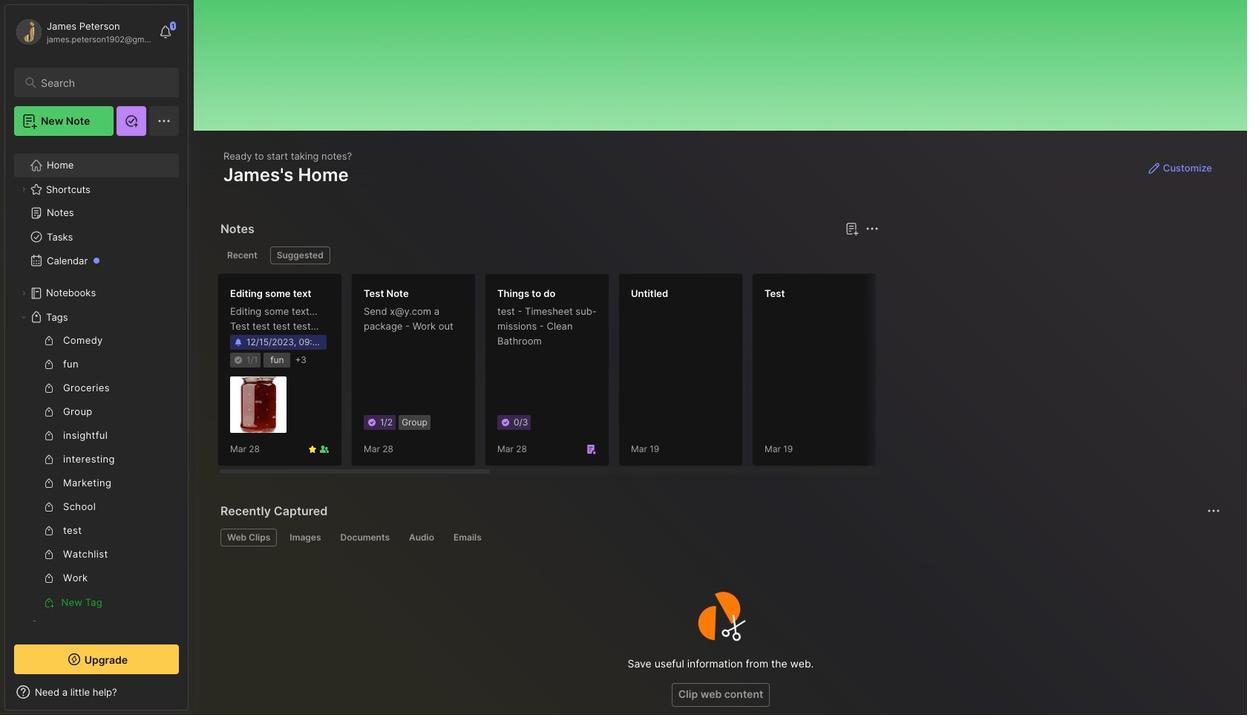 Task type: locate. For each thing, give the bounding box(es) containing it.
Search text field
[[41, 76, 166, 90]]

tree
[[5, 145, 188, 671]]

group
[[14, 329, 170, 614]]

None search field
[[41, 74, 166, 91]]

More actions field
[[862, 218, 883, 239], [1204, 500, 1225, 521]]

tab
[[221, 247, 264, 264], [270, 247, 330, 264], [221, 529, 277, 547], [283, 529, 328, 547], [334, 529, 397, 547], [402, 529, 441, 547], [447, 529, 488, 547]]

click to collapse image
[[187, 688, 199, 705]]

1 vertical spatial tab list
[[221, 529, 1219, 547]]

0 vertical spatial more actions field
[[862, 218, 883, 239]]

row group
[[218, 273, 1248, 475]]

1 vertical spatial more actions field
[[1204, 500, 1225, 521]]

main element
[[0, 0, 193, 715]]

tree inside main element
[[5, 145, 188, 671]]

expand notebooks image
[[19, 289, 28, 298]]

1 horizontal spatial more actions field
[[1204, 500, 1225, 521]]

more actions image
[[1205, 502, 1223, 520]]

tab list
[[221, 247, 877, 264], [221, 529, 1219, 547]]

0 vertical spatial tab list
[[221, 247, 877, 264]]



Task type: vqa. For each thing, say whether or not it's contained in the screenshot.
Turtle corresponding to First Notebook "ROW" at top
no



Task type: describe. For each thing, give the bounding box(es) containing it.
group inside main element
[[14, 329, 170, 614]]

1 tab list from the top
[[221, 247, 877, 264]]

more actions image
[[864, 220, 881, 238]]

none search field inside main element
[[41, 74, 166, 91]]

Account field
[[14, 17, 151, 47]]

thumbnail image
[[230, 377, 287, 433]]

expand tags image
[[19, 313, 28, 322]]

WHAT'S NEW field
[[5, 680, 188, 704]]

0 horizontal spatial more actions field
[[862, 218, 883, 239]]

2 tab list from the top
[[221, 529, 1219, 547]]



